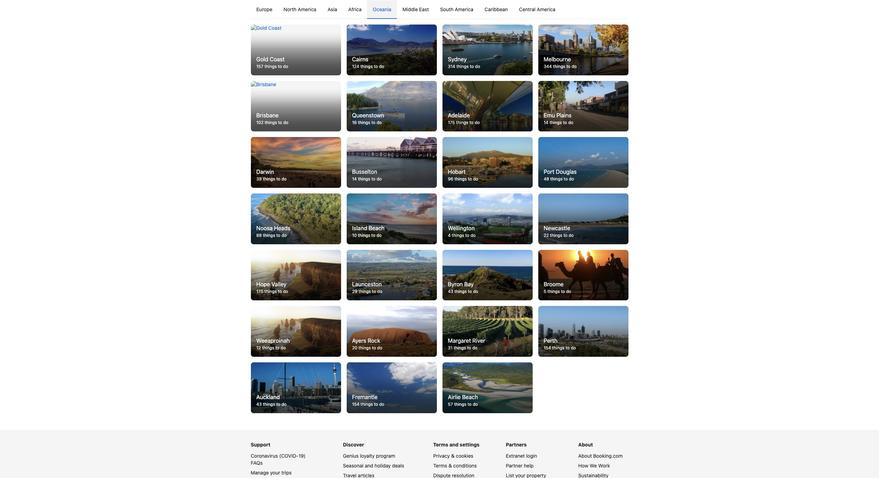 Task type: locate. For each thing, give the bounding box(es) containing it.
things down wellington
[[452, 233, 464, 238]]

things down margaret on the bottom right of page
[[454, 346, 466, 351]]

and
[[450, 442, 459, 448], [365, 463, 373, 469]]

things down sydney
[[457, 64, 469, 69]]

noosa heads 88 things to do
[[256, 225, 291, 238]]

adelaide image
[[443, 81, 533, 132]]

queenstown image
[[347, 81, 437, 132]]

things down brisbane
[[265, 120, 277, 126]]

fremantle image
[[347, 363, 437, 414]]

things down byron
[[455, 289, 467, 295]]

about for about
[[579, 442, 593, 448]]

auckland 43 things to do
[[256, 395, 287, 408]]

43 inside auckland 43 things to do
[[256, 402, 262, 408]]

things down the melbourne
[[553, 64, 566, 69]]

&
[[451, 454, 455, 459], [449, 463, 452, 469]]

queenstown
[[352, 113, 384, 119]]

154 for fremantle
[[352, 402, 360, 408]]

things down broome
[[548, 289, 560, 295]]

things inside adelaide 175 things to do
[[456, 120, 469, 126]]

to inside hobart 96 things to do
[[468, 177, 472, 182]]

1 vertical spatial &
[[449, 463, 452, 469]]

175
[[448, 120, 455, 126], [256, 289, 263, 295]]

14 down emu
[[544, 120, 549, 126]]

byron bay 43 things to do
[[448, 282, 478, 295]]

(covid-
[[279, 454, 299, 459]]

0 vertical spatial 43
[[448, 289, 454, 295]]

to inside launceston 29 things to do
[[372, 289, 376, 295]]

16
[[352, 120, 357, 126]]

island beach 10 things to do
[[352, 225, 385, 238]]

things down fremantle
[[361, 402, 373, 408]]

2 horizontal spatial america
[[537, 6, 556, 12]]

things down the noosa
[[263, 233, 275, 238]]

auckland image
[[251, 363, 341, 414]]

5
[[544, 289, 547, 295]]

port
[[544, 169, 555, 175]]

terms down privacy
[[433, 463, 447, 469]]

things down newcastle
[[550, 233, 563, 238]]

sydney
[[448, 56, 467, 62]]

96
[[448, 177, 454, 182]]

1 vertical spatial beach
[[462, 395, 478, 401]]

south america
[[440, 6, 474, 12]]

caribbean
[[485, 6, 508, 12]]

to
[[278, 64, 282, 69], [374, 64, 378, 69], [470, 64, 474, 69], [567, 64, 571, 69], [278, 120, 282, 126], [372, 120, 376, 126], [470, 120, 474, 126], [563, 120, 567, 126], [276, 177, 280, 182], [372, 177, 376, 182], [468, 177, 472, 182], [564, 177, 568, 182], [277, 233, 281, 238], [372, 233, 376, 238], [466, 233, 470, 238], [564, 233, 568, 238], [278, 289, 282, 295], [372, 289, 376, 295], [468, 289, 472, 295], [561, 289, 565, 295], [276, 346, 280, 351], [372, 346, 376, 351], [467, 346, 471, 351], [566, 346, 570, 351], [277, 402, 280, 408], [374, 402, 378, 408], [468, 402, 472, 408]]

things down the 'adelaide'
[[456, 120, 469, 126]]

about for about booking.com
[[579, 454, 592, 459]]

south america button
[[435, 0, 479, 19]]

settings
[[460, 442, 480, 448]]

to inside "newcastle 22 things to do"
[[564, 233, 568, 238]]

157
[[256, 64, 263, 69]]

things down hobart
[[455, 177, 467, 182]]

trips
[[282, 470, 292, 476]]

bay
[[465, 282, 474, 288]]

154 down fremantle
[[352, 402, 360, 408]]

ayers rock image
[[347, 307, 437, 357]]

do inside busselton 14 things to do
[[377, 177, 382, 182]]

do inside launceston 29 things to do
[[377, 289, 382, 295]]

154 inside 'fremantle 154 things to do'
[[352, 402, 360, 408]]

do inside hope valley 175 things to do
[[283, 289, 288, 295]]

do inside emu plains 14 things to do
[[569, 120, 574, 126]]

conditions
[[454, 463, 477, 469]]

wellington image
[[443, 194, 533, 245]]

things inside hobart 96 things to do
[[455, 177, 467, 182]]

to inside port douglas 48 things to do
[[564, 177, 568, 182]]

beach right island at the left top
[[369, 225, 385, 232]]

things down airlie
[[454, 402, 467, 408]]

things inside noosa heads 88 things to do
[[263, 233, 275, 238]]

1 horizontal spatial beach
[[462, 395, 478, 401]]

154 for perth
[[544, 346, 551, 351]]

wellington 4 things to do
[[448, 225, 476, 238]]

0 horizontal spatial beach
[[369, 225, 385, 232]]

gold coast image
[[251, 25, 341, 75]]

manage
[[251, 470, 269, 476]]

0 horizontal spatial 14
[[352, 177, 357, 182]]

privacy & cookies link
[[433, 454, 474, 459]]

154 inside perth 154 things to do
[[544, 346, 551, 351]]

hobart image
[[443, 137, 533, 188]]

1 horizontal spatial 43
[[448, 289, 454, 295]]

things down launceston
[[359, 289, 371, 295]]

20
[[352, 346, 358, 351]]

1 vertical spatial terms
[[433, 463, 447, 469]]

things down queenstown
[[358, 120, 370, 126]]

1 vertical spatial 175
[[256, 289, 263, 295]]

154 down perth
[[544, 346, 551, 351]]

oceania button
[[367, 0, 397, 19]]

launceston 29 things to do
[[352, 282, 382, 295]]

& down privacy & cookies
[[449, 463, 452, 469]]

2 about from the top
[[579, 454, 592, 459]]

asia
[[328, 6, 337, 12]]

to inside perth 154 things to do
[[566, 346, 570, 351]]

north america
[[284, 6, 317, 12]]

cairns
[[352, 56, 369, 62]]

weeaproinah
[[256, 338, 290, 344]]

auckland
[[256, 395, 280, 401]]

adelaide 175 things to do
[[448, 113, 480, 126]]

1 horizontal spatial 175
[[448, 120, 455, 126]]

about up about booking.com in the bottom right of the page
[[579, 442, 593, 448]]

loyalty
[[360, 454, 375, 459]]

do inside weeaproinah 12 things to do
[[281, 346, 286, 351]]

things inside port douglas 48 things to do
[[551, 177, 563, 182]]

america
[[298, 6, 317, 12], [455, 6, 474, 12], [537, 6, 556, 12]]

things inside cairns 124 things to do
[[361, 64, 373, 69]]

0 horizontal spatial and
[[365, 463, 373, 469]]

manage your trips
[[251, 470, 292, 476]]

14
[[544, 120, 549, 126], [352, 177, 357, 182]]

do inside airlie beach 57 things to do
[[473, 402, 478, 408]]

and down genius loyalty program link
[[365, 463, 373, 469]]

to inside byron bay 43 things to do
[[468, 289, 472, 295]]

things down auckland
[[263, 402, 275, 408]]

seasonal
[[343, 463, 364, 469]]

31
[[448, 346, 453, 351]]

1 vertical spatial 154
[[352, 402, 360, 408]]

do inside 'fremantle 154 things to do'
[[379, 402, 385, 408]]

middle east button
[[397, 0, 435, 19]]

things down busselton
[[358, 177, 370, 182]]

island beach image
[[347, 194, 437, 245]]

terms up privacy
[[433, 442, 449, 448]]

broome 5 things to do
[[544, 282, 572, 295]]

1 vertical spatial 43
[[256, 402, 262, 408]]

& up terms & conditions link
[[451, 454, 455, 459]]

0 vertical spatial terms
[[433, 442, 449, 448]]

noosa
[[256, 225, 273, 232]]

1 horizontal spatial and
[[450, 442, 459, 448]]

tab list
[[251, 0, 629, 19]]

port douglas image
[[538, 137, 629, 188]]

newcastle image
[[538, 194, 629, 245]]

how we work
[[579, 463, 610, 469]]

perth 154 things to do
[[544, 338, 576, 351]]

do inside byron bay 43 things to do
[[473, 289, 478, 295]]

2 terms from the top
[[433, 463, 447, 469]]

0 vertical spatial about
[[579, 442, 593, 448]]

do inside noosa heads 88 things to do
[[282, 233, 287, 238]]

1 vertical spatial about
[[579, 454, 592, 459]]

about up how
[[579, 454, 592, 459]]

0 horizontal spatial 43
[[256, 402, 262, 408]]

to inside noosa heads 88 things to do
[[277, 233, 281, 238]]

things down cairns in the left of the page
[[361, 64, 373, 69]]

to inside auckland 43 things to do
[[277, 402, 280, 408]]

america right south
[[455, 6, 474, 12]]

things inside busselton 14 things to do
[[358, 177, 370, 182]]

175 inside adelaide 175 things to do
[[448, 120, 455, 126]]

america for north america
[[298, 6, 317, 12]]

to inside wellington 4 things to do
[[466, 233, 470, 238]]

things down weeaproinah
[[262, 346, 274, 351]]

to inside adelaide 175 things to do
[[470, 120, 474, 126]]

154
[[544, 346, 551, 351], [352, 402, 360, 408]]

things right 48
[[551, 177, 563, 182]]

terms and settings
[[433, 442, 480, 448]]

things inside wellington 4 things to do
[[452, 233, 464, 238]]

43 down byron
[[448, 289, 454, 295]]

175 down the 'adelaide'
[[448, 120, 455, 126]]

do inside cairns 124 things to do
[[379, 64, 384, 69]]

1 horizontal spatial america
[[455, 6, 474, 12]]

things inside perth 154 things to do
[[553, 346, 565, 351]]

things down darwin
[[263, 177, 275, 182]]

beach right airlie
[[462, 395, 478, 401]]

12
[[256, 346, 261, 351]]

1 america from the left
[[298, 6, 317, 12]]

things inside byron bay 43 things to do
[[455, 289, 467, 295]]

hope valley 175 things to do
[[256, 282, 288, 295]]

0 horizontal spatial 175
[[256, 289, 263, 295]]

things down ayers
[[359, 346, 371, 351]]

privacy
[[433, 454, 450, 459]]

things down the hope
[[265, 289, 277, 295]]

175 down the hope
[[256, 289, 263, 295]]

& for privacy
[[451, 454, 455, 459]]

sydney 314 things to do
[[448, 56, 480, 69]]

beach for airlie beach
[[462, 395, 478, 401]]

0 vertical spatial beach
[[369, 225, 385, 232]]

0 horizontal spatial 154
[[352, 402, 360, 408]]

things inside launceston 29 things to do
[[359, 289, 371, 295]]

fremantle
[[352, 395, 378, 401]]

things down emu
[[550, 120, 562, 126]]

america right north on the left top of the page
[[298, 6, 317, 12]]

fremantle 154 things to do
[[352, 395, 385, 408]]

genius
[[343, 454, 359, 459]]

0 vertical spatial and
[[450, 442, 459, 448]]

africa
[[349, 6, 362, 12]]

1 horizontal spatial 14
[[544, 120, 549, 126]]

and for settings
[[450, 442, 459, 448]]

things inside emu plains 14 things to do
[[550, 120, 562, 126]]

terms & conditions
[[433, 463, 477, 469]]

14 down busselton
[[352, 177, 357, 182]]

america for central america
[[537, 6, 556, 12]]

cairns image
[[347, 25, 437, 75]]

to inside 'fremantle 154 things to do'
[[374, 402, 378, 408]]

plains
[[557, 113, 572, 119]]

ayers rock 20 things to do
[[352, 338, 382, 351]]

tab list containing europe
[[251, 0, 629, 19]]

4
[[448, 233, 451, 238]]

do inside the broome 5 things to do
[[567, 289, 572, 295]]

faqs
[[251, 461, 263, 467]]

0 vertical spatial 175
[[448, 120, 455, 126]]

do
[[283, 64, 288, 69], [379, 64, 384, 69], [475, 64, 480, 69], [572, 64, 577, 69], [283, 120, 289, 126], [377, 120, 382, 126], [475, 120, 480, 126], [569, 120, 574, 126], [282, 177, 287, 182], [377, 177, 382, 182], [473, 177, 478, 182], [569, 177, 574, 182], [282, 233, 287, 238], [377, 233, 382, 238], [471, 233, 476, 238], [569, 233, 574, 238], [283, 289, 288, 295], [377, 289, 382, 295], [473, 289, 478, 295], [567, 289, 572, 295], [281, 346, 286, 351], [377, 346, 382, 351], [473, 346, 478, 351], [571, 346, 576, 351], [282, 402, 287, 408], [379, 402, 385, 408], [473, 402, 478, 408]]

43 down auckland
[[256, 402, 262, 408]]

things down perth
[[553, 346, 565, 351]]

things inside "newcastle 22 things to do"
[[550, 233, 563, 238]]

darwin
[[256, 169, 274, 175]]

0 vertical spatial &
[[451, 454, 455, 459]]

coronavirus (covid-19) faqs link
[[251, 454, 306, 467]]

terms for terms and settings
[[433, 442, 449, 448]]

brisbane
[[256, 113, 279, 119]]

america right central
[[537, 6, 556, 12]]

1 horizontal spatial 154
[[544, 346, 551, 351]]

14 inside emu plains 14 things to do
[[544, 120, 549, 126]]

things down "coast"
[[265, 64, 277, 69]]

1 vertical spatial and
[[365, 463, 373, 469]]

2 america from the left
[[455, 6, 474, 12]]

middle
[[403, 6, 418, 12]]

beach inside the island beach 10 things to do
[[369, 225, 385, 232]]

and up privacy & cookies link
[[450, 442, 459, 448]]

weeaproinah 12 things to do
[[256, 338, 290, 351]]

launceston image
[[347, 250, 437, 301]]

to inside brisbane 102 things to do
[[278, 120, 282, 126]]

darwin 39 things to do
[[256, 169, 287, 182]]

beach inside airlie beach 57 things to do
[[462, 395, 478, 401]]

holiday
[[375, 463, 391, 469]]

things inside the island beach 10 things to do
[[358, 233, 370, 238]]

brisbane image
[[251, 81, 341, 132]]

48
[[544, 177, 549, 182]]

things down island at the left top
[[358, 233, 370, 238]]

things
[[265, 64, 277, 69], [361, 64, 373, 69], [457, 64, 469, 69], [553, 64, 566, 69], [265, 120, 277, 126], [358, 120, 370, 126], [456, 120, 469, 126], [550, 120, 562, 126], [263, 177, 275, 182], [358, 177, 370, 182], [455, 177, 467, 182], [551, 177, 563, 182], [263, 233, 275, 238], [358, 233, 370, 238], [452, 233, 464, 238], [550, 233, 563, 238], [265, 289, 277, 295], [359, 289, 371, 295], [455, 289, 467, 295], [548, 289, 560, 295], [262, 346, 274, 351], [359, 346, 371, 351], [454, 346, 466, 351], [553, 346, 565, 351], [263, 402, 275, 408], [361, 402, 373, 408], [454, 402, 467, 408]]

do inside queenstown 16 things to do
[[377, 120, 382, 126]]

1 terms from the top
[[433, 442, 449, 448]]

we
[[590, 463, 597, 469]]

things inside 'fremantle 154 things to do'
[[361, 402, 373, 408]]

1 about from the top
[[579, 442, 593, 448]]

0 vertical spatial 14
[[544, 120, 549, 126]]

0 horizontal spatial america
[[298, 6, 317, 12]]

africa button
[[343, 0, 367, 19]]

1 vertical spatial 14
[[352, 177, 357, 182]]

do inside hobart 96 things to do
[[473, 177, 478, 182]]

0 vertical spatial 154
[[544, 346, 551, 351]]

3 america from the left
[[537, 6, 556, 12]]

things inside darwin 39 things to do
[[263, 177, 275, 182]]

to inside ayers rock 20 things to do
[[372, 346, 376, 351]]



Task type: describe. For each thing, give the bounding box(es) containing it.
do inside the island beach 10 things to do
[[377, 233, 382, 238]]

things inside queenstown 16 things to do
[[358, 120, 370, 126]]

melbourne image
[[538, 25, 629, 75]]

rock
[[368, 338, 381, 344]]

124
[[352, 64, 360, 69]]

things inside ayers rock 20 things to do
[[359, 346, 371, 351]]

river
[[473, 338, 486, 344]]

coast
[[270, 56, 285, 62]]

& for terms
[[449, 463, 452, 469]]

booking.com
[[594, 454, 623, 459]]

to inside gold coast 157 things to do
[[278, 64, 282, 69]]

central america
[[519, 6, 556, 12]]

175 inside hope valley 175 things to do
[[256, 289, 263, 295]]

do inside adelaide 175 things to do
[[475, 120, 480, 126]]

hobart 96 things to do
[[448, 169, 478, 182]]

darwin image
[[251, 137, 341, 188]]

do inside gold coast 157 things to do
[[283, 64, 288, 69]]

do inside brisbane 102 things to do
[[283, 120, 289, 126]]

to inside margaret river 31 things to do
[[467, 346, 471, 351]]

do inside darwin 39 things to do
[[282, 177, 287, 182]]

things inside hope valley 175 things to do
[[265, 289, 277, 295]]

to inside queenstown 16 things to do
[[372, 120, 376, 126]]

extranet login link
[[506, 454, 537, 459]]

hope
[[256, 282, 270, 288]]

help
[[524, 463, 534, 469]]

manage your trips link
[[251, 470, 292, 476]]

to inside busselton 14 things to do
[[372, 177, 376, 182]]

to inside the sydney 314 things to do
[[470, 64, 474, 69]]

things inside airlie beach 57 things to do
[[454, 402, 467, 408]]

to inside darwin 39 things to do
[[276, 177, 280, 182]]

things inside gold coast 157 things to do
[[265, 64, 277, 69]]

terms for terms & conditions
[[433, 463, 447, 469]]

broome
[[544, 282, 564, 288]]

to inside emu plains 14 things to do
[[563, 120, 567, 126]]

to inside hope valley 175 things to do
[[278, 289, 282, 295]]

emu
[[544, 113, 555, 119]]

weeaproinah image
[[251, 307, 341, 357]]

do inside port douglas 48 things to do
[[569, 177, 574, 182]]

newcastle 22 things to do
[[544, 225, 574, 238]]

things inside weeaproinah 12 things to do
[[262, 346, 274, 351]]

broome image
[[538, 250, 629, 301]]

extranet
[[506, 454, 525, 459]]

south
[[440, 6, 454, 12]]

caribbean button
[[479, 0, 514, 19]]

to inside cairns 124 things to do
[[374, 64, 378, 69]]

newcastle
[[544, 225, 571, 232]]

do inside wellington 4 things to do
[[471, 233, 476, 238]]

login
[[526, 454, 537, 459]]

things inside brisbane 102 things to do
[[265, 120, 277, 126]]

emu plains 14 things to do
[[544, 113, 574, 126]]

coronavirus (covid-19) faqs
[[251, 454, 306, 467]]

byron
[[448, 282, 463, 288]]

hobart
[[448, 169, 466, 175]]

29
[[352, 289, 358, 295]]

do inside margaret river 31 things to do
[[473, 346, 478, 351]]

adelaide
[[448, 113, 470, 119]]

beach for island beach
[[369, 225, 385, 232]]

central america button
[[514, 0, 561, 19]]

terms & conditions link
[[433, 463, 477, 469]]

14 inside busselton 14 things to do
[[352, 177, 357, 182]]

airlie beach 57 things to do
[[448, 395, 478, 408]]

do inside "newcastle 22 things to do"
[[569, 233, 574, 238]]

brisbane 102 things to do
[[256, 113, 289, 126]]

genius loyalty program
[[343, 454, 395, 459]]

43 inside byron bay 43 things to do
[[448, 289, 454, 295]]

cairns 124 things to do
[[352, 56, 384, 69]]

sydney image
[[443, 25, 533, 75]]

program
[[376, 454, 395, 459]]

port douglas 48 things to do
[[544, 169, 577, 182]]

to inside weeaproinah 12 things to do
[[276, 346, 280, 351]]

and for holiday
[[365, 463, 373, 469]]

to inside melbourne 344 things to do
[[567, 64, 571, 69]]

emu plains image
[[538, 81, 629, 132]]

88
[[256, 233, 262, 238]]

102
[[256, 120, 264, 126]]

19)
[[299, 454, 306, 459]]

heads
[[274, 225, 291, 232]]

america for south america
[[455, 6, 474, 12]]

344
[[544, 64, 552, 69]]

gold coast 157 things to do
[[256, 56, 288, 69]]

margaret river image
[[443, 307, 533, 357]]

do inside perth 154 things to do
[[571, 346, 576, 351]]

melbourne 344 things to do
[[544, 56, 577, 69]]

things inside the broome 5 things to do
[[548, 289, 560, 295]]

melbourne
[[544, 56, 571, 62]]

to inside airlie beach 57 things to do
[[468, 402, 472, 408]]

seasonal and holiday deals
[[343, 463, 404, 469]]

north america button
[[278, 0, 322, 19]]

genius loyalty program link
[[343, 454, 395, 459]]

314
[[448, 64, 456, 69]]

asia button
[[322, 0, 343, 19]]

busselton 14 things to do
[[352, 169, 382, 182]]

north
[[284, 6, 297, 12]]

57
[[448, 402, 453, 408]]

do inside melbourne 344 things to do
[[572, 64, 577, 69]]

39
[[256, 177, 262, 182]]

queenstown 16 things to do
[[352, 113, 384, 126]]

island
[[352, 225, 367, 232]]

things inside the sydney 314 things to do
[[457, 64, 469, 69]]

byron bay image
[[443, 250, 533, 301]]

noosa heads image
[[251, 194, 341, 245]]

how
[[579, 463, 589, 469]]

busselton image
[[347, 137, 437, 188]]

perth image
[[538, 307, 629, 357]]

things inside margaret river 31 things to do
[[454, 346, 466, 351]]

coronavirus
[[251, 454, 278, 459]]

to inside the island beach 10 things to do
[[372, 233, 376, 238]]

to inside the broome 5 things to do
[[561, 289, 565, 295]]

things inside melbourne 344 things to do
[[553, 64, 566, 69]]

hope valley image
[[251, 250, 341, 301]]

do inside auckland 43 things to do
[[282, 402, 287, 408]]

10
[[352, 233, 357, 238]]

perth
[[544, 338, 558, 344]]

cookies
[[456, 454, 474, 459]]

busselton
[[352, 169, 377, 175]]

partner help link
[[506, 463, 534, 469]]

middle east
[[403, 6, 429, 12]]

partner help
[[506, 463, 534, 469]]

oceania
[[373, 6, 392, 12]]

do inside ayers rock 20 things to do
[[377, 346, 382, 351]]

seasonal and holiday deals link
[[343, 463, 404, 469]]

do inside the sydney 314 things to do
[[475, 64, 480, 69]]

work
[[599, 463, 610, 469]]

gold
[[256, 56, 268, 62]]

things inside auckland 43 things to do
[[263, 402, 275, 408]]

valley
[[272, 282, 287, 288]]

how we work link
[[579, 463, 610, 469]]

airlie beach image
[[443, 363, 533, 414]]

europe button
[[251, 0, 278, 19]]



Task type: vqa. For each thing, say whether or not it's contained in the screenshot.
Weekend
no



